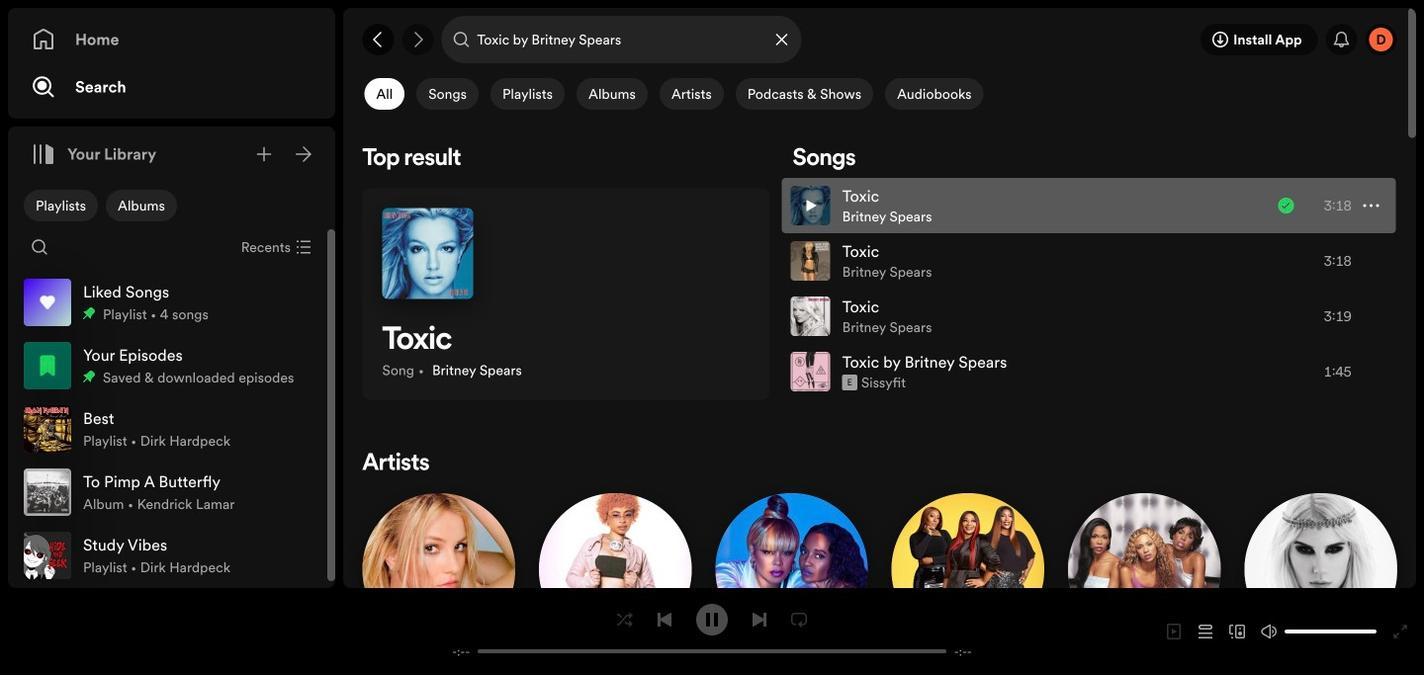 Task type: locate. For each thing, give the bounding box(es) containing it.
previous image
[[657, 612, 673, 628]]

player controls element
[[430, 604, 994, 660]]

enable shuffle image
[[617, 612, 633, 628]]

go forward image
[[410, 32, 426, 47]]

none search field search in your library
[[24, 231, 55, 263]]

go back image
[[370, 32, 386, 47]]

none search field inside main element
[[24, 231, 55, 263]]

1 horizontal spatial none search field
[[441, 16, 801, 63]]

None checkbox
[[364, 78, 405, 110], [577, 78, 648, 110], [660, 78, 724, 110], [106, 190, 177, 222], [364, 78, 405, 110], [577, 78, 648, 110], [660, 78, 724, 110], [106, 190, 177, 222]]

clear search field image
[[774, 32, 790, 47]]

None checkbox
[[417, 78, 479, 110], [491, 78, 565, 110], [736, 78, 873, 110], [885, 78, 984, 110], [24, 190, 98, 222], [417, 78, 479, 110], [491, 78, 565, 110], [736, 78, 873, 110], [885, 78, 984, 110], [24, 190, 98, 222]]

top result element
[[362, 142, 769, 400]]

none search field inside top bar and user menu element
[[441, 16, 801, 63]]

spotify – search element
[[343, 71, 1416, 676]]

none search field what do you want to play?
[[441, 16, 801, 63]]

what's new image
[[1334, 32, 1350, 47]]

3 group from the top
[[16, 398, 327, 461]]

1 vertical spatial none search field
[[24, 231, 55, 263]]

5 group from the top
[[16, 524, 327, 587]]

cell
[[791, 179, 1245, 232], [1261, 179, 1379, 232], [791, 234, 1245, 288], [791, 290, 1245, 343], [791, 345, 1245, 399]]

None search field
[[441, 16, 801, 63], [24, 231, 55, 263]]

play toxic by britney spears image
[[803, 198, 819, 214]]

connect to a device image
[[1229, 624, 1245, 640]]

1 group from the top
[[16, 271, 327, 334]]

row
[[782, 178, 1396, 233]]

0 vertical spatial none search field
[[441, 16, 801, 63]]

group
[[16, 271, 327, 334], [16, 334, 327, 398], [16, 398, 327, 461], [16, 461, 327, 524], [16, 524, 327, 587]]

next image
[[752, 612, 768, 628]]

Recents, List view field
[[225, 231, 323, 263]]

0 horizontal spatial none search field
[[24, 231, 55, 263]]



Task type: vqa. For each thing, say whether or not it's contained in the screenshot.
Enable shuffle 'icon'
yes



Task type: describe. For each thing, give the bounding box(es) containing it.
4 group from the top
[[16, 461, 327, 524]]

2 group from the top
[[16, 334, 327, 398]]

What do you want to play? field
[[441, 16, 801, 63]]

songs element
[[781, 142, 1397, 401]]

artists element
[[350, 448, 1409, 676]]

top bar and user menu element
[[343, 8, 1416, 71]]

row inside songs element
[[782, 178, 1396, 233]]

volume high image
[[1261, 624, 1277, 640]]

pause image
[[704, 612, 720, 628]]

Disable repeat checkbox
[[783, 604, 815, 636]]

main element
[[8, 8, 335, 595]]

disable repeat image
[[791, 612, 807, 628]]

explicit element
[[842, 375, 857, 391]]

search in your library image
[[32, 239, 47, 255]]



